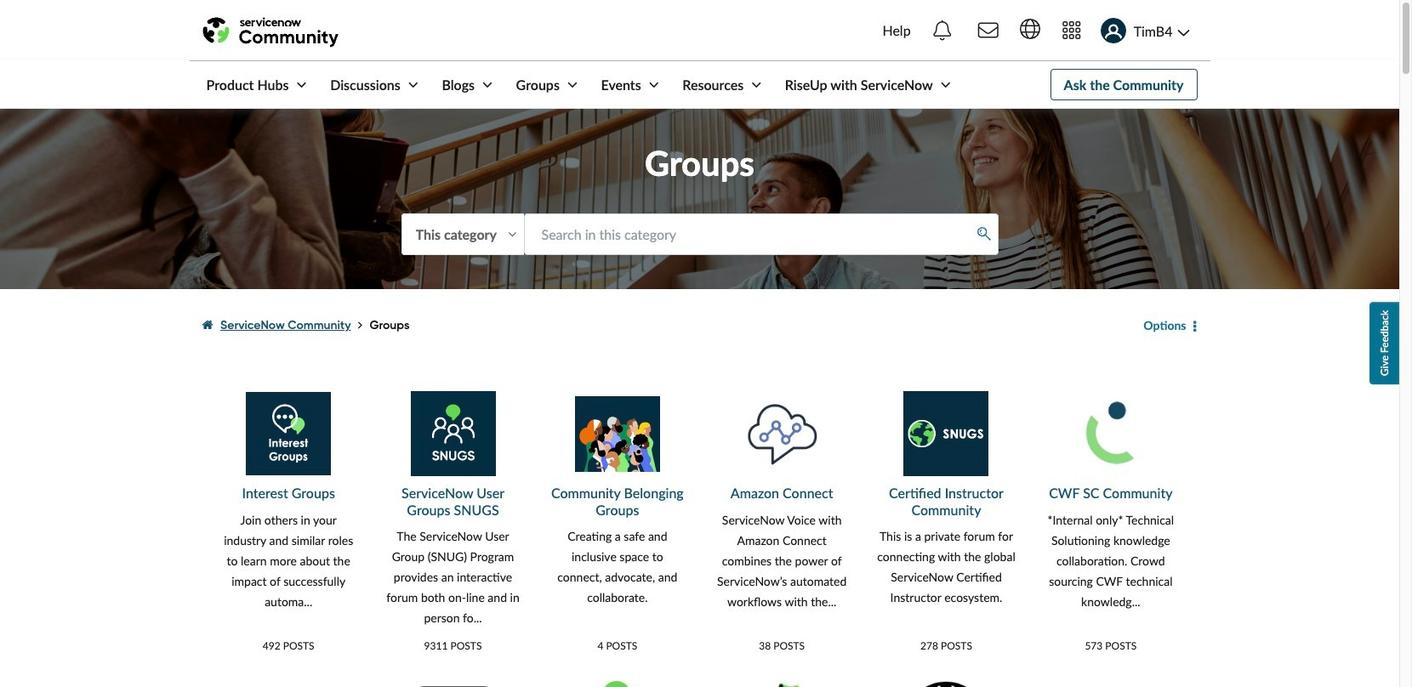 Task type: describe. For each thing, give the bounding box(es) containing it.
language selector image
[[1020, 19, 1041, 40]]

Search text field
[[524, 214, 999, 256]]



Task type: locate. For each thing, give the bounding box(es) containing it.
None submit
[[972, 222, 998, 247]]

timb4 image
[[1101, 18, 1127, 44]]

menu bar
[[189, 61, 955, 108]]

list
[[202, 303, 1133, 349]]



Task type: vqa. For each thing, say whether or not it's contained in the screenshot.
Search image
no



